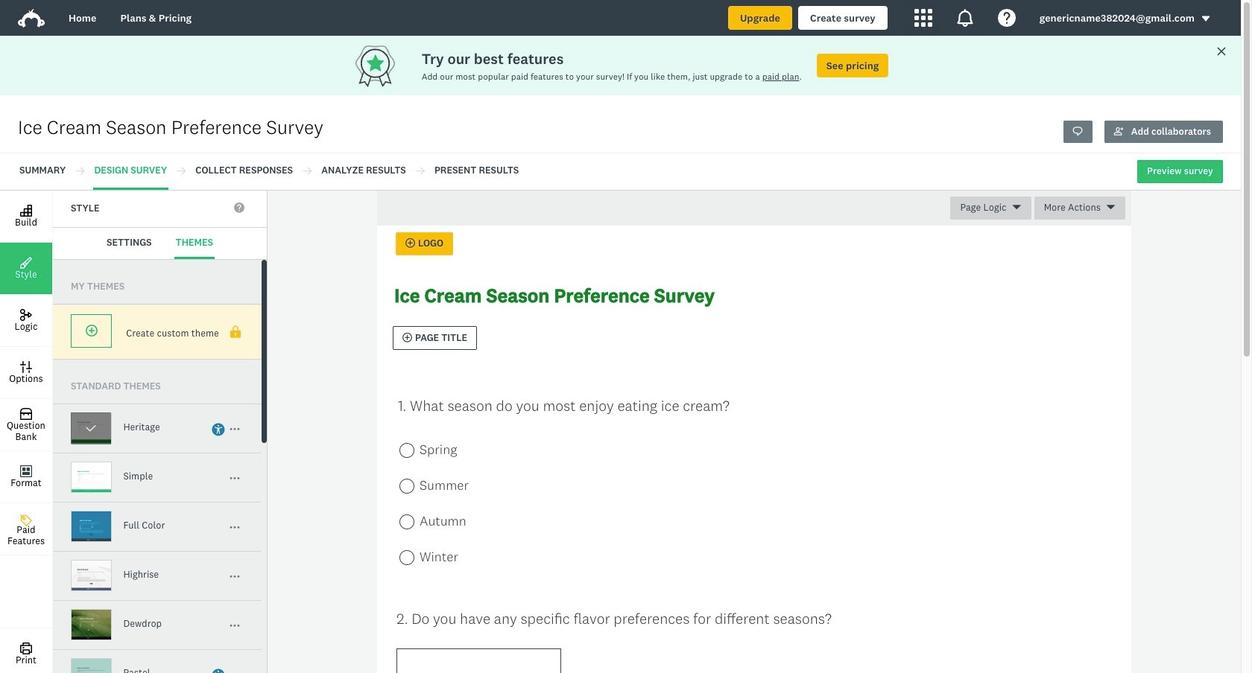 Task type: describe. For each thing, give the bounding box(es) containing it.
rewards image
[[352, 41, 422, 90]]

1 products icon image from the left
[[915, 9, 933, 27]]

2 products icon image from the left
[[956, 9, 974, 27]]



Task type: locate. For each thing, give the bounding box(es) containing it.
surveymonkey logo image
[[18, 9, 45, 28]]

help icon image
[[998, 9, 1016, 27]]

1 horizontal spatial products icon image
[[956, 9, 974, 27]]

None text field
[[397, 649, 561, 674]]

dropdown arrow image
[[1201, 14, 1212, 24]]

0 horizontal spatial products icon image
[[915, 9, 933, 27]]

products icon image
[[915, 9, 933, 27], [956, 9, 974, 27]]



